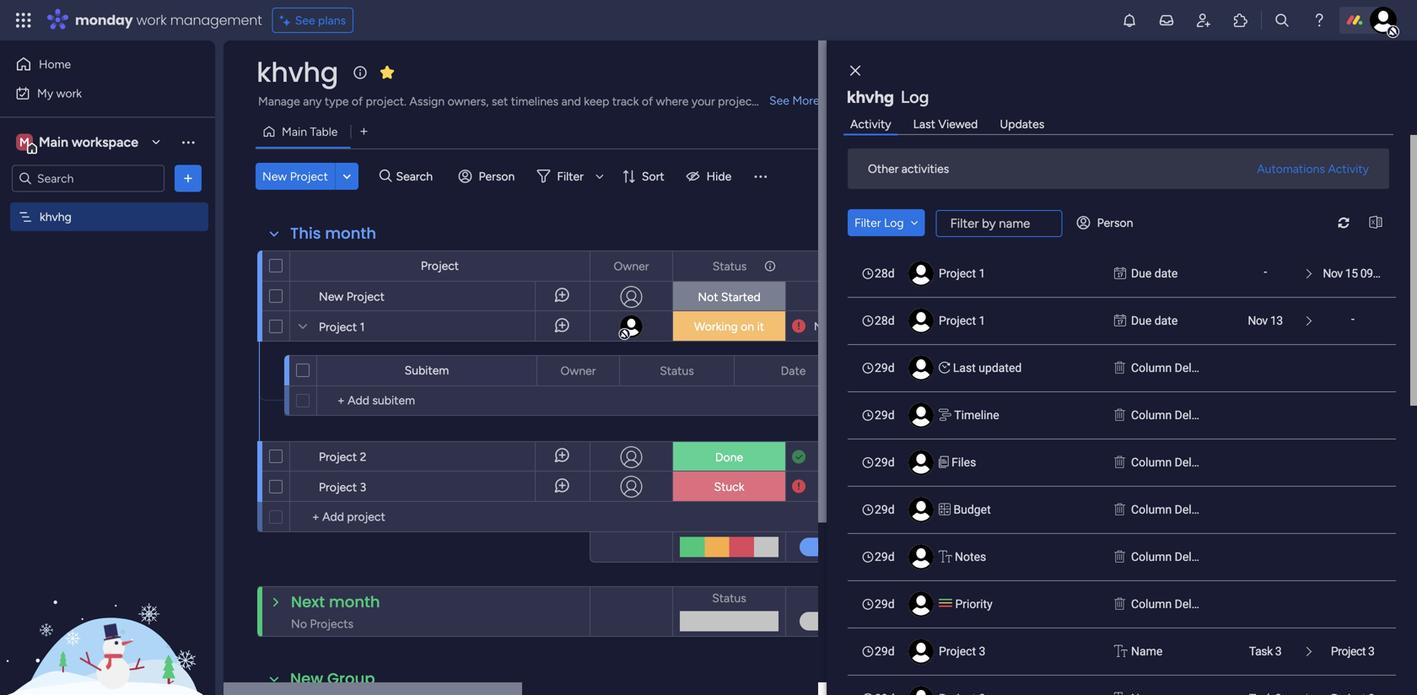 Task type: vqa. For each thing, say whether or not it's contained in the screenshot.
Gary Orlando image
yes



Task type: describe. For each thing, give the bounding box(es) containing it.
column deleted for notes
[[1131, 550, 1215, 564]]

filter for filter
[[557, 169, 584, 183]]

remove from favorites image
[[379, 64, 396, 81]]

1 column from the top
[[1131, 361, 1172, 375]]

automations
[[1257, 162, 1325, 176]]

owner for the owner field to the bottom
[[561, 364, 596, 378]]

work for monday
[[136, 11, 167, 30]]

not started
[[698, 290, 761, 304]]

29d for files
[[875, 456, 895, 469]]

date
[[781, 364, 806, 378]]

sort
[[642, 169, 664, 183]]

dapulse date column image
[[1114, 265, 1126, 283]]

apps image
[[1232, 12, 1249, 29]]

3 down 2
[[360, 480, 366, 494]]

deleted for notes
[[1175, 550, 1215, 564]]

09:00:58
[[1360, 267, 1403, 280]]

see plans button
[[272, 8, 354, 33]]

13
[[1270, 314, 1283, 328]]

workspace options image
[[180, 133, 197, 150]]

project.
[[366, 94, 407, 108]]

subitem
[[405, 363, 449, 377]]

1 column deleted from the top
[[1131, 361, 1215, 375]]

started
[[721, 290, 761, 304]]

automations activity button
[[1250, 155, 1376, 182]]

15,
[[837, 320, 850, 333]]

0 vertical spatial angle down image
[[343, 170, 351, 183]]

column deleted for timeline
[[1131, 408, 1215, 422]]

project
[[718, 94, 756, 108]]

next month
[[291, 591, 380, 613]]

my
[[37, 86, 53, 100]]

log for khvhg log
[[901, 87, 929, 107]]

+ Add project text field
[[299, 507, 582, 527]]

dapulse binline o image for notes
[[1114, 548, 1126, 566]]

v2 done deadline image
[[792, 449, 806, 465]]

15
[[1345, 267, 1358, 280]]

task
[[1249, 644, 1273, 658]]

month for next month
[[329, 591, 380, 613]]

1 of from the left
[[352, 94, 363, 108]]

task 3
[[1249, 644, 1282, 658]]

new inside field
[[290, 668, 323, 690]]

manage any type of project. assign owners, set timelines and keep track of where your project stands.
[[258, 94, 797, 108]]

see more
[[769, 93, 820, 108]]

1 vertical spatial new
[[319, 289, 344, 304]]

group
[[327, 668, 375, 690]]

next
[[291, 591, 325, 613]]

deleted for budget
[[1175, 503, 1215, 517]]

workspace selection element
[[16, 132, 141, 154]]

type
[[325, 94, 349, 108]]

this
[[290, 223, 321, 244]]

activity inside automations activity "button"
[[1328, 162, 1369, 176]]

Search field
[[392, 164, 442, 188]]

other
[[868, 162, 899, 176]]

project 2
[[319, 450, 366, 464]]

owners,
[[448, 94, 489, 108]]

1 horizontal spatial project 3
[[939, 644, 986, 658]]

management
[[170, 11, 262, 30]]

dapulse binline o image
[[1114, 407, 1126, 424]]

new project inside button
[[262, 169, 328, 183]]

status for middle status field
[[660, 364, 694, 378]]

Next month field
[[287, 591, 384, 613]]

search everything image
[[1274, 12, 1291, 29]]

last for last viewed
[[913, 117, 935, 131]]

dapulse text column image
[[1114, 643, 1127, 661]]

assign
[[409, 94, 445, 108]]

lottie animation element
[[0, 525, 215, 695]]

status for top status field
[[713, 259, 747, 273]]

2 options image from the left
[[763, 252, 774, 280]]

help image
[[1311, 12, 1328, 29]]

New Group field
[[286, 668, 379, 690]]

track
[[612, 94, 639, 108]]

manage
[[258, 94, 300, 108]]

main for main table
[[282, 124, 307, 139]]

2 of from the left
[[642, 94, 653, 108]]

dapulse binline o image for files
[[1114, 454, 1126, 472]]

person for the right person popup button
[[1097, 216, 1133, 230]]

dapulse date column image
[[1114, 312, 1126, 330]]

my work button
[[10, 80, 181, 107]]

month for this month
[[325, 223, 376, 244]]

0 horizontal spatial activity
[[850, 117, 891, 131]]

notifications image
[[1121, 12, 1138, 29]]

done
[[715, 450, 743, 464]]

29d for budget
[[875, 503, 895, 517]]

project 1 for dapulse date column image
[[939, 267, 986, 280]]

gary orlando image
[[1370, 7, 1397, 34]]

automations activity
[[1257, 162, 1369, 176]]

home
[[39, 57, 71, 71]]

this month
[[290, 223, 376, 244]]

priority
[[955, 597, 993, 611]]

2 vertical spatial status field
[[708, 589, 751, 607]]

last updated
[[953, 361, 1022, 375]]

1 for dapulse date column icon at the top right of the page
[[979, 314, 986, 328]]

due date for dapulse date column icon at the top right of the page
[[1131, 314, 1178, 328]]

1 vertical spatial owner field
[[556, 361, 600, 380]]

deleted for priority
[[1175, 597, 1215, 611]]

work for my
[[56, 86, 82, 100]]

due for dapulse date column image
[[1131, 267, 1152, 280]]

v2 overdue deadline image
[[792, 318, 806, 334]]

0 vertical spatial person button
[[452, 163, 525, 190]]

due date for dapulse date column image
[[1131, 267, 1178, 280]]

list box containing 28d
[[848, 250, 1403, 695]]

date for dapulse date column icon at the top right of the page
[[1155, 314, 1178, 328]]

nov for nov 13
[[1248, 314, 1268, 328]]

deleted for timeline
[[1175, 408, 1215, 422]]

refresh image
[[1330, 216, 1357, 229]]

budget
[[954, 503, 991, 517]]

on
[[741, 319, 754, 334]]

name
[[1131, 644, 1163, 658]]

last for last updated
[[953, 361, 976, 375]]

m
[[19, 135, 29, 149]]

keep
[[584, 94, 609, 108]]

0 vertical spatial owner field
[[609, 257, 653, 275]]

khvhg log
[[847, 87, 929, 107]]

owner for the top the owner field
[[614, 259, 649, 273]]

filter button
[[530, 163, 610, 190]]

1 vertical spatial new project
[[319, 289, 385, 304]]

1 dapulse binline o image from the top
[[1114, 359, 1126, 377]]

help
[[1288, 652, 1318, 669]]

3 right help
[[1368, 644, 1375, 658]]

plans
[[318, 13, 346, 27]]

nov 15 09:00:58
[[1323, 267, 1403, 280]]



Task type: locate. For each thing, give the bounding box(es) containing it.
show board description image
[[350, 64, 370, 81]]

1
[[979, 267, 986, 280], [979, 314, 986, 328], [360, 320, 365, 334]]

filter log button
[[848, 209, 925, 236]]

1 vertical spatial last
[[953, 361, 976, 375]]

Date field
[[777, 361, 810, 380]]

khvhg inside list box
[[40, 210, 72, 224]]

see more link
[[768, 92, 821, 109]]

files
[[952, 456, 976, 469]]

1 vertical spatial 28d
[[875, 314, 895, 328]]

lottie animation image
[[0, 525, 215, 695]]

0 vertical spatial see
[[295, 13, 315, 27]]

v2 overdue deadline image
[[792, 479, 806, 495]]

column deleted for files
[[1131, 456, 1215, 469]]

0 horizontal spatial person button
[[452, 163, 525, 190]]

nov left 15,
[[814, 320, 834, 333]]

new left group
[[290, 668, 323, 690]]

1 date from the top
[[1155, 267, 1178, 280]]

khvhg down close icon
[[847, 87, 894, 107]]

0 vertical spatial activity
[[850, 117, 891, 131]]

log for filter log
[[884, 216, 904, 230]]

activities
[[902, 162, 949, 176]]

dapulse text column image
[[1114, 690, 1127, 695]]

angle down image inside "filter log" button
[[911, 217, 918, 229]]

3 column from the top
[[1131, 456, 1172, 469]]

4 column from the top
[[1131, 503, 1172, 517]]

2 vertical spatial new
[[290, 668, 323, 690]]

due
[[1131, 267, 1152, 280], [1131, 314, 1152, 328]]

0 vertical spatial options image
[[180, 170, 197, 187]]

2 deleted from the top
[[1175, 408, 1215, 422]]

arrow down image
[[590, 166, 610, 186]]

2 dapulse binline o image from the top
[[1114, 454, 1126, 472]]

select product image
[[15, 12, 32, 29]]

2 due date from the top
[[1131, 314, 1178, 328]]

last left viewed
[[913, 117, 935, 131]]

0 vertical spatial due date
[[1131, 267, 1178, 280]]

1 vertical spatial person button
[[1070, 209, 1143, 236]]

28d right 15,
[[875, 314, 895, 328]]

filter left arrow down icon
[[557, 169, 584, 183]]

work inside the my work button
[[56, 86, 82, 100]]

nov for nov 15, 09:00 am
[[814, 320, 834, 333]]

person up dapulse date column image
[[1097, 216, 1133, 230]]

4 dapulse binline o image from the top
[[1114, 548, 1126, 566]]

hide button
[[680, 163, 742, 190]]

project 3 down project 2
[[319, 480, 366, 494]]

0 horizontal spatial owner field
[[556, 361, 600, 380]]

not
[[698, 290, 718, 304]]

1 vertical spatial work
[[56, 86, 82, 100]]

0 vertical spatial log
[[901, 87, 929, 107]]

28d for dapulse date column image
[[875, 267, 895, 280]]

updated
[[979, 361, 1022, 375]]

see left plans
[[295, 13, 315, 27]]

0 horizontal spatial last
[[913, 117, 935, 131]]

0 horizontal spatial owner
[[561, 364, 596, 378]]

0 vertical spatial status
[[713, 259, 747, 273]]

5 column deleted from the top
[[1131, 550, 1215, 564]]

filter inside filter popup button
[[557, 169, 584, 183]]

activity down khvhg log
[[850, 117, 891, 131]]

6 column deleted from the top
[[1131, 597, 1215, 611]]

0 vertical spatial new project
[[262, 169, 328, 183]]

new project
[[262, 169, 328, 183], [319, 289, 385, 304]]

29d for notes
[[875, 550, 895, 564]]

0 horizontal spatial project 3
[[319, 480, 366, 494]]

filter inside "filter log" button
[[855, 216, 881, 230]]

1 vertical spatial due date
[[1131, 314, 1178, 328]]

see for see plans
[[295, 13, 315, 27]]

column for notes
[[1131, 550, 1172, 564]]

month
[[325, 223, 376, 244], [329, 591, 380, 613]]

timeline
[[954, 408, 999, 422]]

angle down image left v2 search image
[[343, 170, 351, 183]]

1 vertical spatial month
[[329, 591, 380, 613]]

activity up the refresh icon
[[1328, 162, 1369, 176]]

28d
[[875, 267, 895, 280], [875, 314, 895, 328]]

29d for priority
[[875, 597, 895, 611]]

1 vertical spatial status
[[660, 364, 694, 378]]

and
[[561, 94, 581, 108]]

your
[[692, 94, 715, 108]]

new project down main table button
[[262, 169, 328, 183]]

4 column deleted from the top
[[1131, 503, 1215, 517]]

3 column deleted from the top
[[1131, 456, 1215, 469]]

work right my
[[56, 86, 82, 100]]

person button up dapulse date column image
[[1070, 209, 1143, 236]]

column for timeline
[[1131, 408, 1172, 422]]

0 horizontal spatial of
[[352, 94, 363, 108]]

invite members image
[[1195, 12, 1212, 29]]

7 29d from the top
[[875, 644, 895, 658]]

2 due from the top
[[1131, 314, 1152, 328]]

viewed
[[938, 117, 978, 131]]

filter log
[[855, 216, 904, 230]]

see left more
[[769, 93, 789, 108]]

log down the other
[[884, 216, 904, 230]]

5 dapulse binline o image from the top
[[1114, 596, 1126, 613]]

nov left 13
[[1248, 314, 1268, 328]]

Owner field
[[609, 257, 653, 275], [556, 361, 600, 380]]

0 vertical spatial month
[[325, 223, 376, 244]]

dapulse binline o image for priority
[[1114, 596, 1126, 613]]

main inside button
[[282, 124, 307, 139]]

0 vertical spatial last
[[913, 117, 935, 131]]

1 horizontal spatial filter
[[855, 216, 881, 230]]

Search in workspace field
[[35, 169, 141, 188]]

filter
[[557, 169, 584, 183], [855, 216, 881, 230]]

new project button
[[256, 163, 335, 190]]

log up last viewed
[[901, 87, 929, 107]]

v2 search image
[[379, 167, 392, 186]]

+ Add subitem text field
[[326, 391, 502, 411]]

Status field
[[708, 257, 751, 275], [656, 361, 698, 380], [708, 589, 751, 607]]

project inside button
[[290, 169, 328, 183]]

date right dapulse date column image
[[1155, 267, 1178, 280]]

1 vertical spatial angle down image
[[911, 217, 918, 229]]

due date right dapulse date column icon at the top right of the page
[[1131, 314, 1178, 328]]

0 horizontal spatial see
[[295, 13, 315, 27]]

nov for nov 15 09:00:58
[[1323, 267, 1343, 280]]

deleted
[[1175, 361, 1215, 375], [1175, 408, 1215, 422], [1175, 456, 1215, 469], [1175, 503, 1215, 517], [1175, 550, 1215, 564], [1175, 597, 1215, 611]]

nov 13
[[1248, 314, 1283, 328]]

28d for dapulse date column icon at the top right of the page
[[875, 314, 895, 328]]

1 vertical spatial see
[[769, 93, 789, 108]]

0 vertical spatial person
[[479, 169, 515, 183]]

project 1
[[939, 267, 986, 280], [939, 314, 986, 328], [319, 320, 365, 334]]

2 29d from the top
[[875, 408, 895, 422]]

1 vertical spatial activity
[[1328, 162, 1369, 176]]

options image
[[180, 170, 197, 187], [596, 356, 607, 385]]

log inside button
[[884, 216, 904, 230]]

see plans
[[295, 13, 346, 27]]

of right track
[[642, 94, 653, 108]]

stands.
[[759, 94, 797, 108]]

1 28d from the top
[[875, 267, 895, 280]]

of
[[352, 94, 363, 108], [642, 94, 653, 108]]

0 horizontal spatial angle down image
[[343, 170, 351, 183]]

column
[[1131, 361, 1172, 375], [1131, 408, 1172, 422], [1131, 456, 1172, 469], [1131, 503, 1172, 517], [1131, 550, 1172, 564], [1131, 597, 1172, 611]]

1 vertical spatial person
[[1097, 216, 1133, 230]]

main right workspace image
[[39, 134, 68, 150]]

1 horizontal spatial owner
[[614, 259, 649, 273]]

sort button
[[615, 163, 675, 190]]

0 vertical spatial due
[[1131, 267, 1152, 280]]

date
[[1155, 267, 1178, 280], [1155, 314, 1178, 328]]

1 due from the top
[[1131, 267, 1152, 280]]

new inside button
[[262, 169, 287, 183]]

2 vertical spatial status
[[712, 591, 746, 605]]

new down the this month field
[[319, 289, 344, 304]]

menu image
[[752, 168, 769, 185]]

0 horizontal spatial nov
[[814, 320, 834, 333]]

3 deleted from the top
[[1175, 456, 1215, 469]]

export to excel image
[[1362, 216, 1389, 229]]

date for dapulse date column image
[[1155, 267, 1178, 280]]

project 3
[[319, 480, 366, 494], [939, 644, 986, 658], [1331, 644, 1375, 658]]

3 down priority
[[979, 644, 986, 658]]

1 horizontal spatial see
[[769, 93, 789, 108]]

main inside workspace selection element
[[39, 134, 68, 150]]

1 horizontal spatial owner field
[[609, 257, 653, 275]]

09:00
[[853, 320, 883, 333]]

khvhg down search in workspace "field"
[[40, 210, 72, 224]]

home button
[[10, 51, 181, 78]]

column deleted for priority
[[1131, 597, 1215, 611]]

1 29d from the top
[[875, 361, 895, 375]]

2 28d from the top
[[875, 314, 895, 328]]

main for main workspace
[[39, 134, 68, 150]]

3 right task on the right of page
[[1275, 644, 1282, 658]]

nov left 15
[[1323, 267, 1343, 280]]

1 vertical spatial owner
[[561, 364, 596, 378]]

month inside next month field
[[329, 591, 380, 613]]

5 29d from the top
[[875, 550, 895, 564]]

filter down the other
[[855, 216, 881, 230]]

status for the bottommost status field
[[712, 591, 746, 605]]

project 3 right help
[[1331, 644, 1375, 658]]

1 horizontal spatial main
[[282, 124, 307, 139]]

0 vertical spatial owner
[[614, 259, 649, 273]]

due right dapulse date column image
[[1131, 267, 1152, 280]]

monday work management
[[75, 11, 262, 30]]

last left updated
[[953, 361, 976, 375]]

project 1 for dapulse date column icon at the top right of the page
[[939, 314, 986, 328]]

main left table
[[282, 124, 307, 139]]

4 deleted from the top
[[1175, 503, 1215, 517]]

0 horizontal spatial main
[[39, 134, 68, 150]]

filter for filter log
[[855, 216, 881, 230]]

nov
[[1323, 267, 1343, 280], [1248, 314, 1268, 328], [814, 320, 834, 333]]

1 vertical spatial date
[[1155, 314, 1178, 328]]

timelines
[[511, 94, 559, 108]]

0 vertical spatial date
[[1155, 267, 1178, 280]]

khvhg field
[[252, 54, 342, 91]]

2 column from the top
[[1131, 408, 1172, 422]]

0 vertical spatial work
[[136, 11, 167, 30]]

main workspace
[[39, 134, 138, 150]]

work
[[136, 11, 167, 30], [56, 86, 82, 100]]

None field
[[817, 257, 873, 275]]

last viewed
[[913, 117, 978, 131]]

due for dapulse date column icon at the top right of the page
[[1131, 314, 1152, 328]]

0 horizontal spatial options image
[[649, 252, 661, 280]]

6 deleted from the top
[[1175, 597, 1215, 611]]

0 horizontal spatial options image
[[180, 170, 197, 187]]

1 horizontal spatial last
[[953, 361, 976, 375]]

1 horizontal spatial of
[[642, 94, 653, 108]]

2 date from the top
[[1155, 314, 1178, 328]]

date right dapulse date column icon at the top right of the page
[[1155, 314, 1178, 328]]

close image
[[850, 65, 860, 77]]

1 horizontal spatial work
[[136, 11, 167, 30]]

options image
[[649, 252, 661, 280], [763, 252, 774, 280]]

angle down image right 'filter log'
[[911, 217, 918, 229]]

main table
[[282, 124, 338, 139]]

person for topmost person popup button
[[479, 169, 515, 183]]

of right type
[[352, 94, 363, 108]]

workspace
[[72, 134, 138, 150]]

1 deleted from the top
[[1175, 361, 1215, 375]]

add view image
[[360, 125, 367, 138]]

2 column deleted from the top
[[1131, 408, 1215, 422]]

where
[[656, 94, 689, 108]]

option
[[0, 202, 215, 205]]

last inside "list box"
[[953, 361, 976, 375]]

5 column from the top
[[1131, 550, 1172, 564]]

0 vertical spatial filter
[[557, 169, 584, 183]]

new
[[262, 169, 287, 183], [319, 289, 344, 304], [290, 668, 323, 690]]

angle down image
[[343, 170, 351, 183], [911, 217, 918, 229]]

0 horizontal spatial khvhg
[[40, 210, 72, 224]]

month right this
[[325, 223, 376, 244]]

working on it
[[694, 319, 764, 334]]

person left filter popup button
[[479, 169, 515, 183]]

new group
[[290, 668, 375, 690]]

column for budget
[[1131, 503, 1172, 517]]

list box
[[848, 250, 1403, 695]]

4 29d from the top
[[875, 503, 895, 517]]

6 column from the top
[[1131, 597, 1172, 611]]

dapulse binline o image for budget
[[1114, 501, 1126, 519]]

working
[[694, 319, 738, 334]]

nov 15, 09:00 am
[[814, 320, 903, 333]]

see inside see more 'link'
[[769, 93, 789, 108]]

column deleted for budget
[[1131, 503, 1215, 517]]

1 horizontal spatial options image
[[763, 252, 774, 280]]

1 horizontal spatial nov
[[1248, 314, 1268, 328]]

1 horizontal spatial person button
[[1070, 209, 1143, 236]]

more
[[792, 93, 820, 108]]

person
[[479, 169, 515, 183], [1097, 216, 1133, 230]]

1 for dapulse date column image
[[979, 267, 986, 280]]

6 29d from the top
[[875, 597, 895, 611]]

Filter by name field
[[936, 210, 1063, 237]]

month right next
[[329, 591, 380, 613]]

column for files
[[1131, 456, 1172, 469]]

1 vertical spatial status field
[[656, 361, 698, 380]]

work right monday
[[136, 11, 167, 30]]

0 horizontal spatial filter
[[557, 169, 584, 183]]

month inside the this month field
[[325, 223, 376, 244]]

my work
[[37, 86, 82, 100]]

any
[[303, 94, 322, 108]]

other activities
[[868, 162, 949, 176]]

This month field
[[286, 223, 381, 245]]

updates
[[1000, 117, 1045, 131]]

it
[[757, 319, 764, 334]]

1 horizontal spatial angle down image
[[911, 217, 918, 229]]

last
[[913, 117, 935, 131], [953, 361, 976, 375]]

column for priority
[[1131, 597, 1172, 611]]

am
[[886, 320, 903, 333]]

project
[[290, 169, 328, 183], [421, 259, 459, 273], [939, 267, 976, 280], [346, 289, 385, 304], [939, 314, 976, 328], [319, 320, 357, 334], [319, 450, 357, 464], [319, 480, 357, 494], [939, 644, 976, 658], [1331, 644, 1366, 658]]

see for see more
[[769, 93, 789, 108]]

khvhg
[[256, 54, 338, 91], [847, 87, 894, 107], [40, 210, 72, 224]]

1 vertical spatial options image
[[596, 356, 607, 385]]

new project down the this month field
[[319, 289, 385, 304]]

person button right 'search' field
[[452, 163, 525, 190]]

1 horizontal spatial person
[[1097, 216, 1133, 230]]

28d down "filter log" button
[[875, 267, 895, 280]]

due date
[[1131, 267, 1178, 280], [1131, 314, 1178, 328]]

stuck
[[714, 480, 744, 494]]

29d
[[875, 361, 895, 375], [875, 408, 895, 422], [875, 456, 895, 469], [875, 503, 895, 517], [875, 550, 895, 564], [875, 597, 895, 611], [875, 644, 895, 658]]

workspace image
[[16, 133, 33, 151]]

2 horizontal spatial khvhg
[[847, 87, 894, 107]]

help button
[[1274, 647, 1333, 675]]

1 options image from the left
[[649, 252, 661, 280]]

main
[[282, 124, 307, 139], [39, 134, 68, 150]]

khvhg list box
[[0, 199, 215, 459]]

set
[[492, 94, 508, 108]]

2 horizontal spatial nov
[[1323, 267, 1343, 280]]

due date right dapulse date column image
[[1131, 267, 1178, 280]]

column information image
[[763, 259, 777, 273]]

3 29d from the top
[[875, 456, 895, 469]]

0 horizontal spatial work
[[56, 86, 82, 100]]

1 vertical spatial due
[[1131, 314, 1152, 328]]

3
[[360, 480, 366, 494], [979, 644, 986, 658], [1275, 644, 1282, 658], [1368, 644, 1375, 658]]

2
[[360, 450, 366, 464]]

1 due date from the top
[[1131, 267, 1178, 280]]

dapulse binline o image
[[1114, 359, 1126, 377], [1114, 454, 1126, 472], [1114, 501, 1126, 519], [1114, 548, 1126, 566], [1114, 596, 1126, 613]]

new down main table button
[[262, 169, 287, 183]]

1 horizontal spatial activity
[[1328, 162, 1369, 176]]

0 horizontal spatial person
[[479, 169, 515, 183]]

0 vertical spatial 28d
[[875, 267, 895, 280]]

project 3 down priority
[[939, 644, 986, 658]]

notes
[[955, 550, 986, 564]]

5 deleted from the top
[[1175, 550, 1215, 564]]

1 vertical spatial log
[[884, 216, 904, 230]]

main table button
[[256, 118, 350, 145]]

0 vertical spatial status field
[[708, 257, 751, 275]]

1 horizontal spatial khvhg
[[256, 54, 338, 91]]

see inside see plans button
[[295, 13, 315, 27]]

0 vertical spatial new
[[262, 169, 287, 183]]

deleted for files
[[1175, 456, 1215, 469]]

1 horizontal spatial options image
[[596, 356, 607, 385]]

1 vertical spatial filter
[[855, 216, 881, 230]]

hide
[[707, 169, 732, 183]]

3 dapulse binline o image from the top
[[1114, 501, 1126, 519]]

inbox image
[[1158, 12, 1175, 29]]

khvhg up the any
[[256, 54, 338, 91]]

table
[[310, 124, 338, 139]]

monday
[[75, 11, 133, 30]]

2 horizontal spatial project 3
[[1331, 644, 1375, 658]]

column deleted
[[1131, 361, 1215, 375], [1131, 408, 1215, 422], [1131, 456, 1215, 469], [1131, 503, 1215, 517], [1131, 550, 1215, 564], [1131, 597, 1215, 611]]

29d for timeline
[[875, 408, 895, 422]]

due right dapulse date column icon at the top right of the page
[[1131, 314, 1152, 328]]



